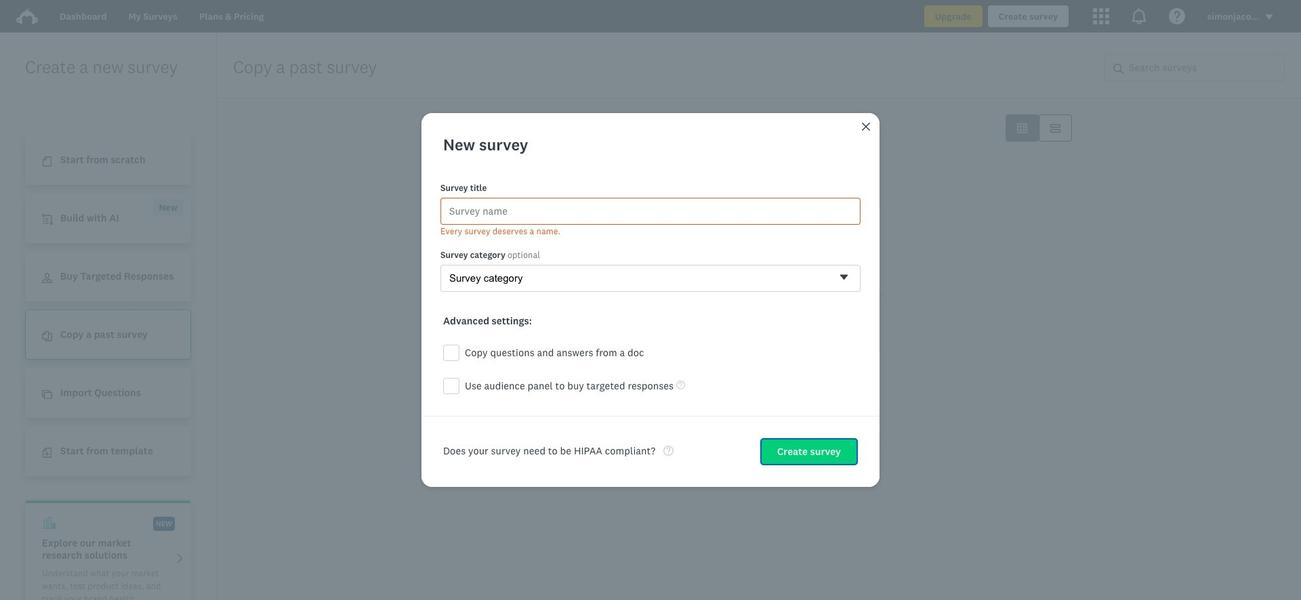 Task type: describe. For each thing, give the bounding box(es) containing it.
close image
[[861, 121, 872, 132]]

help icon image
[[1170, 8, 1186, 24]]

textboxmultiple image
[[1051, 123, 1061, 133]]

chevronright image
[[175, 554, 185, 564]]

1 brand logo image from the top
[[16, 5, 38, 27]]



Task type: locate. For each thing, give the bounding box(es) containing it.
notification center icon image
[[1132, 8, 1148, 24]]

documentclone image
[[42, 332, 52, 342]]

Search surveys field
[[1124, 55, 1285, 81]]

dropdown arrow icon image
[[1265, 12, 1275, 22], [1266, 15, 1274, 19]]

grid image
[[1018, 123, 1028, 133]]

brand logo image
[[16, 5, 38, 27], [16, 8, 38, 24]]

document image
[[42, 157, 52, 167]]

clone image
[[42, 390, 52, 400]]

help image
[[677, 381, 686, 390]]

dialog
[[422, 113, 880, 488]]

help image
[[664, 446, 674, 456]]

search image
[[1114, 64, 1124, 74]]

documentplus image
[[42, 448, 52, 459]]

starfilled image
[[577, 212, 587, 222], [721, 212, 731, 222], [577, 355, 587, 365]]

2 brand logo image from the top
[[16, 8, 38, 24]]

user image
[[42, 273, 52, 284]]

products icon image
[[1094, 8, 1110, 24], [1094, 8, 1110, 24]]

Survey name field
[[441, 198, 861, 225]]

starfilled image
[[865, 212, 875, 222]]

close image
[[862, 123, 871, 131]]



Task type: vqa. For each thing, say whether or not it's contained in the screenshot.
left StarFilled icon
no



